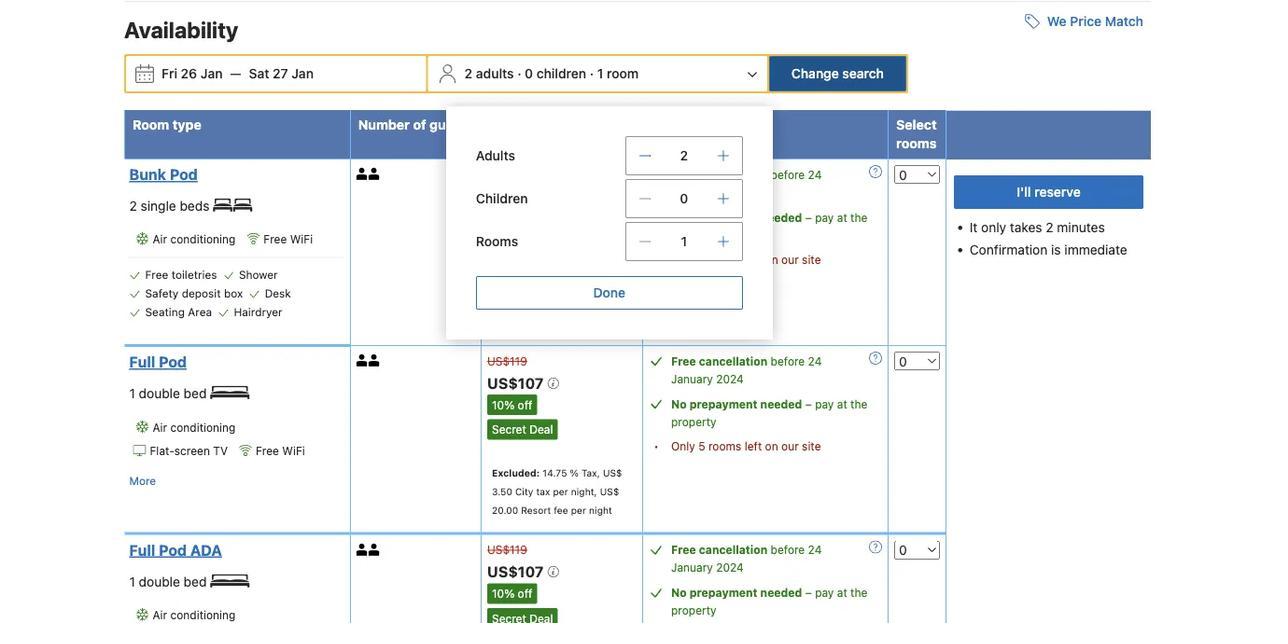Task type: describe. For each thing, give the bounding box(es) containing it.
only for full pod
[[672, 440, 696, 453]]

27
[[273, 66, 288, 81]]

24 for full pod ada
[[809, 544, 822, 557]]

single
[[141, 198, 176, 214]]

minutes
[[1058, 220, 1106, 235]]

at for bunk pod
[[838, 211, 848, 224]]

select rooms
[[897, 117, 937, 151]]

– pay at the property for full pod ada
[[672, 587, 868, 618]]

i'll reserve
[[1017, 184, 1081, 200]]

hairdryer
[[234, 306, 283, 319]]

– for bunk pod
[[806, 211, 812, 224]]

sat
[[249, 66, 269, 81]]

before for full pod ada
[[771, 544, 805, 557]]

– for full pod ada
[[806, 587, 812, 600]]

before for full pod
[[771, 355, 805, 368]]

fee for bunk pod
[[554, 318, 569, 329]]

no prepayment needed for bunk pod
[[672, 211, 803, 224]]

needed for full pod ada
[[761, 587, 803, 600]]

– for full pod
[[806, 398, 812, 411]]

our for full pod
[[782, 440, 799, 453]]

night for full pod
[[589, 505, 613, 516]]

us$119 for full pod
[[488, 355, 528, 368]]

beds
[[180, 198, 210, 214]]

at for full pod
[[838, 398, 848, 411]]

january for full pod ada
[[672, 562, 714, 575]]

full for full pod
[[129, 354, 155, 371]]

area
[[188, 306, 212, 319]]

26
[[181, 66, 197, 81]]

no prepayment needed for full pod
[[672, 398, 803, 411]]

0 inside button
[[525, 66, 533, 81]]

1 vertical spatial free wifi
[[256, 445, 305, 458]]

• for full pod
[[654, 440, 659, 453]]

prepayment for full pod ada
[[690, 587, 758, 600]]

desk
[[265, 287, 291, 301]]

tax for bunk pod
[[537, 299, 551, 310]]

seating area
[[145, 306, 212, 319]]

city for bunk pod
[[516, 299, 534, 310]]

left for full pod
[[745, 440, 762, 453]]

shower
[[239, 269, 278, 282]]

night, for full pod
[[571, 486, 598, 497]]

—
[[230, 66, 242, 81]]

no for full pod ada
[[672, 587, 687, 600]]

adults
[[476, 148, 516, 163]]

takes
[[1011, 220, 1043, 235]]

on for bunk pod
[[766, 253, 779, 266]]

2 jan from the left
[[292, 66, 314, 81]]

0 vertical spatial wifi
[[290, 233, 313, 246]]

us$107 for full pod ada
[[488, 564, 548, 582]]

number
[[359, 117, 410, 132]]

done
[[594, 285, 626, 301]]

full pod
[[129, 354, 187, 371]]

full pod ada link
[[129, 541, 340, 560]]

screen
[[174, 445, 210, 458]]

of
[[413, 117, 427, 132]]

only
[[982, 220, 1007, 235]]

3 air conditioning from the top
[[153, 609, 236, 623]]

2 for 2 adults · 0 children · 1 room
[[465, 66, 473, 81]]

10% off. you're getting a reduced rate because this property is offering a bonus savings.. element for full pod ada
[[488, 584, 537, 605]]

guests
[[430, 117, 474, 132]]

2 adults · 0 children · 1 room
[[465, 66, 639, 81]]

the for full pod
[[851, 398, 868, 411]]

we price match button
[[1018, 4, 1152, 38]]

bed for full pod
[[184, 386, 207, 402]]

safety
[[145, 287, 179, 301]]

2 single beds
[[129, 198, 213, 214]]

only 5 rooms left on our site for full pod
[[672, 440, 822, 453]]

secret deal for bunk pod
[[492, 236, 553, 250]]

free cancellation for bunk pod
[[672, 168, 768, 181]]

3 conditioning from the top
[[170, 609, 236, 623]]

change
[[792, 66, 840, 81]]

pay for full pod
[[816, 398, 835, 411]]

room
[[133, 117, 169, 132]]

safety deposit box
[[145, 287, 243, 301]]

secret deal. you're getting a reduced rate because this property is offering member-only deals when you're signed into your booking.com account.. element for bunk pod
[[488, 233, 558, 253]]

1 · from the left
[[518, 66, 522, 81]]

rooms
[[476, 234, 519, 249]]

price
[[1071, 13, 1102, 29]]

adults
[[476, 66, 514, 81]]

more details on meals and payment options image for full pod ada
[[870, 541, 883, 554]]

pod for full pod
[[159, 354, 187, 371]]

change search button
[[770, 56, 907, 91]]

14.75 % tax, us$ 3.50 city tax per night, us$ 20.00 resort fee per night for full pod
[[492, 468, 623, 516]]

double for full pod
[[139, 386, 180, 402]]

full pod ada
[[129, 542, 222, 560]]

needed for full pod
[[761, 398, 803, 411]]

conditioning for bunk pod
[[170, 233, 236, 246]]

children
[[537, 66, 587, 81]]

availability
[[124, 17, 238, 43]]

fee for full pod
[[554, 505, 569, 516]]

bunk pod
[[129, 166, 198, 183]]

flat-
[[150, 445, 174, 458]]

select
[[897, 117, 937, 132]]

done button
[[476, 276, 743, 310]]

20.00 for bunk pod
[[492, 318, 519, 329]]

1 vertical spatial wifi
[[282, 445, 305, 458]]

property for bunk pod
[[672, 229, 717, 242]]

14.75 for bunk pod
[[543, 280, 567, 292]]

2 inside it only takes 2 minutes confirmation is immediate
[[1046, 220, 1054, 235]]

1 double bed for full pod ada
[[129, 574, 210, 590]]

resort for full pod
[[521, 505, 551, 516]]

bunk pod link
[[129, 165, 340, 184]]

rooms inside select rooms
[[897, 136, 937, 151]]

flat-screen tv
[[150, 445, 228, 458]]

2 · from the left
[[590, 66, 594, 81]]

is
[[1052, 242, 1062, 258]]

• for bunk pod
[[654, 253, 659, 266]]

air for bunk
[[153, 233, 167, 246]]

we price match
[[1048, 13, 1144, 29]]

cancellation for full pod ada
[[699, 544, 768, 557]]

number of guests
[[359, 117, 474, 132]]

2024 for full pod
[[717, 373, 744, 386]]

1 jan from the left
[[201, 66, 223, 81]]

secret for full pod
[[492, 424, 527, 437]]

more
[[129, 475, 156, 488]]

it only takes 2 minutes confirmation is immediate
[[970, 220, 1128, 258]]

us$89
[[488, 188, 542, 205]]

city for full pod
[[516, 486, 534, 497]]

full for full pod ada
[[129, 542, 155, 560]]

january for full pod
[[672, 373, 714, 386]]

2 for 2 single beds
[[129, 198, 137, 214]]

us$107 for full pod
[[488, 375, 548, 393]]

before 24 january 2024 for bunk pod
[[672, 168, 822, 199]]

secret deal. you're getting a reduced rate because this property is offering member-only deals when you're signed into your booking.com account.. element for full pod ada
[[488, 609, 558, 624]]

tax, for full pod
[[582, 468, 600, 479]]

immediate
[[1065, 242, 1128, 258]]

occupancy image for full pod
[[357, 355, 369, 367]]

deposit
[[182, 287, 221, 301]]

we
[[1048, 13, 1067, 29]]

2 adults · 0 children · 1 room button
[[430, 56, 766, 91]]

14.75 for full pod
[[543, 468, 567, 479]]

fri 26 jan button
[[154, 57, 230, 90]]

property for full pod
[[672, 416, 717, 429]]

children
[[476, 191, 528, 206]]

tv
[[213, 445, 228, 458]]

% for full pod
[[570, 468, 579, 479]]

1 down full pod ada
[[129, 574, 135, 590]]



Task type: locate. For each thing, give the bounding box(es) containing it.
air down single
[[153, 233, 167, 246]]

0 vertical spatial tax
[[537, 299, 551, 310]]

conditioning down beds
[[170, 233, 236, 246]]

pod for bunk pod
[[170, 166, 198, 183]]

3.50
[[492, 299, 513, 310], [492, 486, 513, 497]]

bed down ada
[[184, 574, 207, 590]]

1 only from the top
[[672, 253, 696, 266]]

2 the from the top
[[851, 398, 868, 411]]

3 – pay at the property from the top
[[672, 587, 868, 618]]

free cancellation for full pod ada
[[672, 544, 768, 557]]

at
[[838, 211, 848, 224], [838, 398, 848, 411], [838, 587, 848, 600]]

2 10% from the top
[[492, 588, 515, 601]]

0 horizontal spatial ·
[[518, 66, 522, 81]]

1 only 5 rooms left on our site from the top
[[672, 253, 822, 266]]

1 night from the top
[[589, 318, 613, 329]]

2 vertical spatial before
[[771, 544, 805, 557]]

2 prepayment from the top
[[690, 398, 758, 411]]

0 vertical spatial free wifi
[[264, 233, 313, 246]]

1 2024 from the top
[[717, 186, 744, 199]]

1 vertical spatial 14.75 % tax, us$ 3.50 city tax per night, us$ 20.00 resort fee per night
[[492, 468, 623, 516]]

10% off for full pod ada
[[492, 588, 533, 601]]

% for bunk pod
[[570, 280, 579, 292]]

1 vertical spatial city
[[516, 486, 534, 497]]

2 vertical spatial no prepayment needed
[[672, 587, 803, 600]]

2 pay from the top
[[816, 398, 835, 411]]

· right the children
[[590, 66, 594, 81]]

1 vertical spatial prepayment
[[690, 398, 758, 411]]

confirmation
[[970, 242, 1048, 258]]

1 double bed for full pod
[[129, 386, 210, 402]]

2 needed from the top
[[761, 398, 803, 411]]

1 vertical spatial before 24 january 2024
[[672, 355, 822, 386]]

2 only from the top
[[672, 440, 696, 453]]

2
[[465, 66, 473, 81], [681, 148, 689, 163], [129, 198, 137, 214], [1046, 220, 1054, 235]]

no for full pod
[[672, 398, 687, 411]]

2 – from the top
[[806, 398, 812, 411]]

bed for full pod ada
[[184, 574, 207, 590]]

10% off. you're getting a reduced rate because this property is offering a bonus savings.. element
[[488, 395, 537, 416], [488, 584, 537, 605]]

bed down full pod
[[184, 386, 207, 402]]

1 us$107 from the top
[[488, 375, 548, 393]]

cancellation
[[699, 168, 768, 181], [699, 355, 768, 368], [699, 544, 768, 557]]

match
[[1106, 13, 1144, 29]]

more details on meals and payment options image for bunk pod
[[870, 165, 883, 178]]

1 vertical spatial secret deal. you're getting a reduced rate because this property is offering member-only deals when you're signed into your booking.com account.. element
[[488, 420, 558, 440]]

box
[[224, 287, 243, 301]]

2 secret deal from the top
[[492, 424, 553, 437]]

before 24 january 2024 for full pod ada
[[672, 544, 822, 575]]

0 vertical spatial conditioning
[[170, 233, 236, 246]]

1 horizontal spatial jan
[[292, 66, 314, 81]]

1 vertical spatial tax
[[537, 486, 551, 497]]

1 vertical spatial 0
[[680, 191, 689, 206]]

1 vertical spatial on
[[766, 440, 779, 453]]

1 vertical spatial 14.75
[[543, 468, 567, 479]]

1 vertical spatial cancellation
[[699, 355, 768, 368]]

air
[[153, 233, 167, 246], [153, 421, 167, 434], [153, 609, 167, 623]]

room
[[607, 66, 639, 81]]

1 secret from the top
[[492, 236, 527, 250]]

air conditioning down ada
[[153, 609, 236, 623]]

1 • from the top
[[654, 253, 659, 266]]

jan right 27
[[292, 66, 314, 81]]

the
[[851, 211, 868, 224], [851, 398, 868, 411], [851, 587, 868, 600]]

1 10% off from the top
[[492, 399, 533, 412]]

1 vertical spatial 10% off. you're getting a reduced rate because this property is offering a bonus savings.. element
[[488, 584, 537, 605]]

0 vertical spatial 14.75
[[543, 280, 567, 292]]

resort
[[521, 318, 551, 329], [521, 505, 551, 516]]

1 down full pod
[[129, 386, 135, 402]]

excluded: for bunk pod
[[492, 280, 540, 292]]

2 no from the top
[[672, 398, 687, 411]]

0 vertical spatial us$107
[[488, 375, 548, 393]]

on
[[766, 253, 779, 266], [766, 440, 779, 453]]

1 vertical spatial night
[[589, 505, 613, 516]]

only
[[672, 253, 696, 266], [672, 440, 696, 453]]

0 vertical spatial only 5 rooms left on our site
[[672, 253, 822, 266]]

1 up done button
[[681, 234, 688, 249]]

– pay at the property
[[672, 211, 868, 242], [672, 398, 868, 429], [672, 587, 868, 618]]

3 before 24 january 2024 from the top
[[672, 544, 822, 575]]

20.00
[[492, 318, 519, 329], [492, 505, 519, 516]]

off for full pod ada
[[518, 588, 533, 601]]

us$107
[[488, 375, 548, 393], [488, 564, 548, 582]]

air for full
[[153, 421, 167, 434]]

left for bunk pod
[[745, 253, 762, 266]]

property for full pod ada
[[672, 605, 717, 618]]

needed for bunk pod
[[761, 211, 803, 224]]

1 1 double bed from the top
[[129, 386, 210, 402]]

free wifi up shower
[[264, 233, 313, 246]]

pay
[[816, 211, 835, 224], [816, 398, 835, 411], [816, 587, 835, 600]]

i'll reserve button
[[955, 175, 1144, 209]]

2 more details on meals and payment options image from the top
[[870, 352, 883, 365]]

pod
[[170, 166, 198, 183], [159, 354, 187, 371], [159, 542, 187, 560]]

us$119
[[488, 355, 528, 368], [488, 544, 528, 557]]

1 left from the top
[[745, 253, 762, 266]]

2 air from the top
[[153, 421, 167, 434]]

0 horizontal spatial 0
[[525, 66, 533, 81]]

2 free cancellation from the top
[[672, 355, 768, 368]]

2 vertical spatial no
[[672, 587, 687, 600]]

1 air from the top
[[153, 233, 167, 246]]

1 deal from the top
[[530, 236, 553, 250]]

2 property from the top
[[672, 416, 717, 429]]

0 vertical spatial left
[[745, 253, 762, 266]]

3 2024 from the top
[[717, 562, 744, 575]]

2 vertical spatial 24
[[809, 544, 822, 557]]

0 vertical spatial property
[[672, 229, 717, 242]]

air conditioning for bunk pod
[[153, 233, 236, 246]]

free wifi right the "tv"
[[256, 445, 305, 458]]

double down full pod ada
[[139, 574, 180, 590]]

1 property from the top
[[672, 229, 717, 242]]

secret deal. you're getting a reduced rate because this property is offering member-only deals when you're signed into your booking.com account.. element for full pod
[[488, 420, 558, 440]]

2024 for full pod ada
[[717, 562, 744, 575]]

0 vertical spatial %
[[570, 280, 579, 292]]

night,
[[571, 299, 598, 310], [571, 486, 598, 497]]

1 vertical spatial property
[[672, 416, 717, 429]]

2 secret from the top
[[492, 424, 527, 437]]

1 10% from the top
[[492, 399, 515, 412]]

2 us$107 from the top
[[488, 564, 548, 582]]

1 left the room
[[598, 66, 604, 81]]

fee
[[554, 318, 569, 329], [554, 505, 569, 516]]

before
[[771, 168, 805, 181], [771, 355, 805, 368], [771, 544, 805, 557]]

pod down the seating area
[[159, 354, 187, 371]]

ada
[[190, 542, 222, 560]]

1 vertical spatial no prepayment needed
[[672, 398, 803, 411]]

1 – pay at the property from the top
[[672, 211, 868, 242]]

3 no from the top
[[672, 587, 687, 600]]

air conditioning up screen
[[153, 421, 236, 434]]

2 double from the top
[[139, 574, 180, 590]]

no prepayment needed for full pod ada
[[672, 587, 803, 600]]

2 fee from the top
[[554, 505, 569, 516]]

2 cancellation from the top
[[699, 355, 768, 368]]

only 5 rooms left on our site
[[672, 253, 822, 266], [672, 440, 822, 453]]

1 site from the top
[[802, 253, 822, 266]]

3 free cancellation from the top
[[672, 544, 768, 557]]

1 vertical spatial 10% off
[[492, 588, 533, 601]]

city
[[516, 299, 534, 310], [516, 486, 534, 497]]

type
[[173, 117, 202, 132]]

0 vertical spatial 10% off
[[492, 399, 533, 412]]

excluded:
[[492, 280, 540, 292], [492, 468, 540, 479]]

occupancy image
[[369, 355, 381, 367], [357, 544, 369, 556], [369, 544, 381, 556]]

bunk
[[129, 166, 166, 183]]

our
[[782, 253, 799, 266], [782, 440, 799, 453]]

2 10% off from the top
[[492, 588, 533, 601]]

1 city from the top
[[516, 299, 534, 310]]

1 vertical spatial the
[[851, 398, 868, 411]]

1 vertical spatial 3.50
[[492, 486, 513, 497]]

1 5 from the top
[[699, 253, 706, 266]]

prepayment for full pod
[[690, 398, 758, 411]]

sat 27 jan button
[[242, 57, 321, 90]]

2 vertical spatial the
[[851, 587, 868, 600]]

2 for 2
[[681, 148, 689, 163]]

change search
[[792, 66, 885, 81]]

24 for bunk pod
[[809, 168, 822, 181]]

0 vertical spatial no prepayment needed
[[672, 211, 803, 224]]

2 3.50 from the top
[[492, 486, 513, 497]]

1 before 24 january 2024 from the top
[[672, 168, 822, 199]]

prepayment for bunk pod
[[690, 211, 758, 224]]

free cancellation for full pod
[[672, 355, 768, 368]]

2 site from the top
[[802, 440, 822, 453]]

1 off from the top
[[518, 399, 533, 412]]

2 off from the top
[[518, 588, 533, 601]]

0 vertical spatial on
[[766, 253, 779, 266]]

1 vertical spatial resort
[[521, 505, 551, 516]]

the for bunk pod
[[851, 211, 868, 224]]

2 resort from the top
[[521, 505, 551, 516]]

5 for bunk pod
[[699, 253, 706, 266]]

double for full pod ada
[[139, 574, 180, 590]]

pod for full pod ada
[[159, 542, 187, 560]]

1 vertical spatial us$119
[[488, 544, 528, 557]]

1 vertical spatial site
[[802, 440, 822, 453]]

3 prepayment from the top
[[690, 587, 758, 600]]

cancellation for full pod
[[699, 355, 768, 368]]

full down the seating
[[129, 354, 155, 371]]

occupancy image for bunk pod
[[357, 168, 369, 180]]

0 vertical spatial pay
[[816, 211, 835, 224]]

rooms
[[897, 136, 937, 151], [709, 253, 742, 266], [709, 440, 742, 453]]

site for bunk pod
[[802, 253, 822, 266]]

1 vertical spatial fee
[[554, 505, 569, 516]]

1 fee from the top
[[554, 318, 569, 329]]

2 secret deal. you're getting a reduced rate because this property is offering member-only deals when you're signed into your booking.com account.. element from the top
[[488, 420, 558, 440]]

1 vertical spatial only
[[672, 440, 696, 453]]

3 needed from the top
[[761, 587, 803, 600]]

1 10% off. you're getting a reduced rate because this property is offering a bonus savings.. element from the top
[[488, 395, 537, 416]]

1 our from the top
[[782, 253, 799, 266]]

rooms for full pod
[[709, 440, 742, 453]]

0 vertical spatial air conditioning
[[153, 233, 236, 246]]

2 10% off. you're getting a reduced rate because this property is offering a bonus savings.. element from the top
[[488, 584, 537, 605]]

2024 for bunk pod
[[717, 186, 744, 199]]

3 air from the top
[[153, 609, 167, 623]]

0 vertical spatial 14.75 % tax, us$ 3.50 city tax per night, us$ 20.00 resort fee per night
[[492, 280, 623, 329]]

occupancy image
[[357, 168, 369, 180], [369, 168, 381, 180], [357, 355, 369, 367]]

2 24 from the top
[[809, 355, 822, 368]]

pod left ada
[[159, 542, 187, 560]]

0 vertical spatial secret deal
[[492, 236, 553, 250]]

1 bed from the top
[[184, 386, 207, 402]]

pay for bunk pod
[[816, 211, 835, 224]]

1 vertical spatial deal
[[530, 424, 553, 437]]

1 pay from the top
[[816, 211, 835, 224]]

0 vertical spatial our
[[782, 253, 799, 266]]

bed
[[184, 386, 207, 402], [184, 574, 207, 590]]

0 vertical spatial only
[[672, 253, 696, 266]]

wifi
[[290, 233, 313, 246], [282, 445, 305, 458]]

1 resort from the top
[[521, 318, 551, 329]]

excluded: for full pod
[[492, 468, 540, 479]]

deal
[[530, 236, 553, 250], [530, 424, 553, 437]]

•
[[654, 253, 659, 266], [654, 440, 659, 453]]

0 vertical spatial 10%
[[492, 399, 515, 412]]

needed
[[761, 211, 803, 224], [761, 398, 803, 411], [761, 587, 803, 600]]

pod up beds
[[170, 166, 198, 183]]

per
[[553, 299, 569, 310], [571, 318, 587, 329], [553, 486, 569, 497], [571, 505, 587, 516]]

free cancellation
[[672, 168, 768, 181], [672, 355, 768, 368], [672, 544, 768, 557]]

0 vertical spatial •
[[654, 253, 659, 266]]

· right the adults
[[518, 66, 522, 81]]

1 vertical spatial excluded:
[[492, 468, 540, 479]]

1 vertical spatial off
[[518, 588, 533, 601]]

secret deal. you're getting a reduced rate because this property is offering member-only deals when you're signed into your booking.com account.. element
[[488, 233, 558, 253], [488, 420, 558, 440], [488, 609, 558, 624]]

14.75
[[543, 280, 567, 292], [543, 468, 567, 479]]

1 vertical spatial 1 double bed
[[129, 574, 210, 590]]

2 inside button
[[465, 66, 473, 81]]

no for bunk pod
[[672, 211, 687, 224]]

1 vertical spatial 2024
[[717, 373, 744, 386]]

toiletries
[[172, 269, 217, 282]]

3 cancellation from the top
[[699, 544, 768, 557]]

2 14.75 from the top
[[543, 468, 567, 479]]

1 inside button
[[598, 66, 604, 81]]

fri
[[162, 66, 177, 81]]

more details on meals and payment options image
[[870, 165, 883, 178], [870, 352, 883, 365], [870, 541, 883, 554]]

full pod link
[[129, 353, 340, 372]]

1 14.75 % tax, us$ 3.50 city tax per night, us$ 20.00 resort fee per night from the top
[[492, 280, 623, 329]]

secret deal
[[492, 236, 553, 250], [492, 424, 553, 437]]

at for full pod ada
[[838, 587, 848, 600]]

1 vertical spatial – pay at the property
[[672, 398, 868, 429]]

10% off for full pod
[[492, 399, 533, 412]]

1 more details on meals and payment options image from the top
[[870, 165, 883, 178]]

0 vertical spatial 1 double bed
[[129, 386, 210, 402]]

1 vertical spatial 20.00
[[492, 505, 519, 516]]

5
[[699, 253, 706, 266], [699, 440, 706, 453]]

more details on meals and payment options image for full pod
[[870, 352, 883, 365]]

3 more details on meals and payment options image from the top
[[870, 541, 883, 554]]

1 vertical spatial air
[[153, 421, 167, 434]]

1 double bed down full pod
[[129, 386, 210, 402]]

0 vertical spatial excluded:
[[492, 280, 540, 292]]

0 vertical spatial 5
[[699, 253, 706, 266]]

10%
[[492, 399, 515, 412], [492, 588, 515, 601]]

1 vertical spatial left
[[745, 440, 762, 453]]

1 the from the top
[[851, 211, 868, 224]]

jan right 26
[[201, 66, 223, 81]]

0 vertical spatial city
[[516, 299, 534, 310]]

air up flat-
[[153, 421, 167, 434]]

0 vertical spatial full
[[129, 354, 155, 371]]

1 cancellation from the top
[[699, 168, 768, 181]]

5 for full pod
[[699, 440, 706, 453]]

1 14.75 from the top
[[543, 280, 567, 292]]

3.50 for bunk pod
[[492, 299, 513, 310]]

air conditioning for full pod
[[153, 421, 236, 434]]

2 excluded: from the top
[[492, 468, 540, 479]]

air conditioning down beds
[[153, 233, 236, 246]]

0 vertical spatial the
[[851, 211, 868, 224]]

– pay at the property for full pod
[[672, 398, 868, 429]]

secret for bunk pod
[[492, 236, 527, 250]]

full
[[129, 354, 155, 371], [129, 542, 155, 560]]

1 before from the top
[[771, 168, 805, 181]]

off for full pod
[[518, 399, 533, 412]]

1 double from the top
[[139, 386, 180, 402]]

0 vertical spatial deal
[[530, 236, 553, 250]]

2 vertical spatial rooms
[[709, 440, 742, 453]]

1 needed from the top
[[761, 211, 803, 224]]

2 only 5 rooms left on our site from the top
[[672, 440, 822, 453]]

2 1 double bed from the top
[[129, 574, 210, 590]]

full left ada
[[129, 542, 155, 560]]

1 vertical spatial conditioning
[[170, 421, 236, 434]]

our for bunk pod
[[782, 253, 799, 266]]

0 vertical spatial 3.50
[[492, 299, 513, 310]]

2 vertical spatial conditioning
[[170, 609, 236, 623]]

3 – from the top
[[806, 587, 812, 600]]

3.50 for full pod
[[492, 486, 513, 497]]

1 vertical spatial secret deal
[[492, 424, 553, 437]]

0 vertical spatial night,
[[571, 299, 598, 310]]

conditioning down ada
[[170, 609, 236, 623]]

no
[[672, 211, 687, 224], [672, 398, 687, 411], [672, 587, 687, 600]]

room type
[[133, 117, 202, 132]]

1 full from the top
[[129, 354, 155, 371]]

0 vertical spatial – pay at the property
[[672, 211, 868, 242]]

2 5 from the top
[[699, 440, 706, 453]]

2 tax from the top
[[537, 486, 551, 497]]

free toiletries
[[145, 269, 217, 282]]

january for bunk pod
[[672, 186, 714, 199]]

before for bunk pod
[[771, 168, 805, 181]]

air down full pod ada
[[153, 609, 167, 623]]

seating
[[145, 306, 185, 319]]

–
[[806, 211, 812, 224], [806, 398, 812, 411], [806, 587, 812, 600]]

before 24 january 2024
[[672, 168, 822, 199], [672, 355, 822, 386], [672, 544, 822, 575]]

2 vertical spatial –
[[806, 587, 812, 600]]

only for bunk pod
[[672, 253, 696, 266]]

1 vertical spatial more details on meals and payment options image
[[870, 352, 883, 365]]

0 vertical spatial air
[[153, 233, 167, 246]]

off
[[518, 399, 533, 412], [518, 588, 533, 601]]

0 vertical spatial january
[[672, 186, 714, 199]]

2 vertical spatial – pay at the property
[[672, 587, 868, 618]]

2 vertical spatial pay
[[816, 587, 835, 600]]

secret
[[492, 236, 527, 250], [492, 424, 527, 437]]

– pay at the property for bunk pod
[[672, 211, 868, 242]]

1 vertical spatial bed
[[184, 574, 207, 590]]

0 vertical spatial secret deal. you're getting a reduced rate because this property is offering member-only deals when you're signed into your booking.com account.. element
[[488, 233, 558, 253]]

10% for full pod
[[492, 399, 515, 412]]

2 vertical spatial 2024
[[717, 562, 744, 575]]

night
[[589, 318, 613, 329], [589, 505, 613, 516]]

site
[[802, 253, 822, 266], [802, 440, 822, 453]]

1 vertical spatial double
[[139, 574, 180, 590]]

0 vertical spatial 24
[[809, 168, 822, 181]]

wifi right the "tv"
[[282, 445, 305, 458]]

pay for full pod ada
[[816, 587, 835, 600]]

1 vertical spatial •
[[654, 440, 659, 453]]

tax for full pod
[[537, 486, 551, 497]]

tax
[[537, 299, 551, 310], [537, 486, 551, 497]]

24 for full pod
[[809, 355, 822, 368]]

2 14.75 % tax, us$ 3.50 city tax per night, us$ 20.00 resort fee per night from the top
[[492, 468, 623, 516]]

1 vertical spatial before
[[771, 355, 805, 368]]

night for bunk pod
[[589, 318, 613, 329]]

1 20.00 from the top
[[492, 318, 519, 329]]

2 vertical spatial before 24 january 2024
[[672, 544, 822, 575]]

2 vertical spatial january
[[672, 562, 714, 575]]

2 vertical spatial air conditioning
[[153, 609, 236, 623]]

rooms for bunk pod
[[709, 253, 742, 266]]

it
[[970, 220, 978, 235]]

1 on from the top
[[766, 253, 779, 266]]

20.00 for full pod
[[492, 505, 519, 516]]

1 no from the top
[[672, 211, 687, 224]]

2 our from the top
[[782, 440, 799, 453]]

tax, for bunk pod
[[582, 280, 600, 292]]

1 prepayment from the top
[[690, 211, 758, 224]]

1 conditioning from the top
[[170, 233, 236, 246]]

free
[[672, 168, 697, 181], [264, 233, 287, 246], [145, 269, 168, 282], [672, 355, 697, 368], [256, 445, 279, 458], [672, 544, 697, 557]]

double down full pod
[[139, 386, 180, 402]]

1 double bed down full pod ada
[[129, 574, 210, 590]]

more link
[[129, 472, 156, 491]]

1 vertical spatial 24
[[809, 355, 822, 368]]

1 night, from the top
[[571, 299, 598, 310]]

1 excluded: from the top
[[492, 280, 540, 292]]

0 vertical spatial site
[[802, 253, 822, 266]]

1 us$119 from the top
[[488, 355, 528, 368]]

2 at from the top
[[838, 398, 848, 411]]

1 horizontal spatial 0
[[680, 191, 689, 206]]

2 20.00 from the top
[[492, 505, 519, 516]]

deal for bunk pod
[[530, 236, 553, 250]]

2 conditioning from the top
[[170, 421, 236, 434]]

1 % from the top
[[570, 280, 579, 292]]

left
[[745, 253, 762, 266], [745, 440, 762, 453]]

0 vertical spatial 0
[[525, 66, 533, 81]]

occupancy image for full pod ada
[[369, 544, 381, 556]]

0 vertical spatial needed
[[761, 211, 803, 224]]

secret deal for full pod
[[492, 424, 553, 437]]

the for full pod ada
[[851, 587, 868, 600]]

1 vertical spatial our
[[782, 440, 799, 453]]

2 deal from the top
[[530, 424, 553, 437]]

conditioning up screen
[[170, 421, 236, 434]]

1 vertical spatial needed
[[761, 398, 803, 411]]

0 vertical spatial –
[[806, 211, 812, 224]]

2 before from the top
[[771, 355, 805, 368]]

search
[[843, 66, 885, 81]]

on for full pod
[[766, 440, 779, 453]]

conditioning for full pod
[[170, 421, 236, 434]]

wifi up desk
[[290, 233, 313, 246]]

double
[[139, 386, 180, 402], [139, 574, 180, 590]]

1 vertical spatial full
[[129, 542, 155, 560]]

3 at from the top
[[838, 587, 848, 600]]

2024
[[717, 186, 744, 199], [717, 373, 744, 386], [717, 562, 744, 575]]

0 vertical spatial 10% off. you're getting a reduced rate because this property is offering a bonus savings.. element
[[488, 395, 537, 416]]

fri 26 jan — sat 27 jan
[[162, 66, 314, 81]]



Task type: vqa. For each thing, say whether or not it's contained in the screenshot.
the bottom the air
yes



